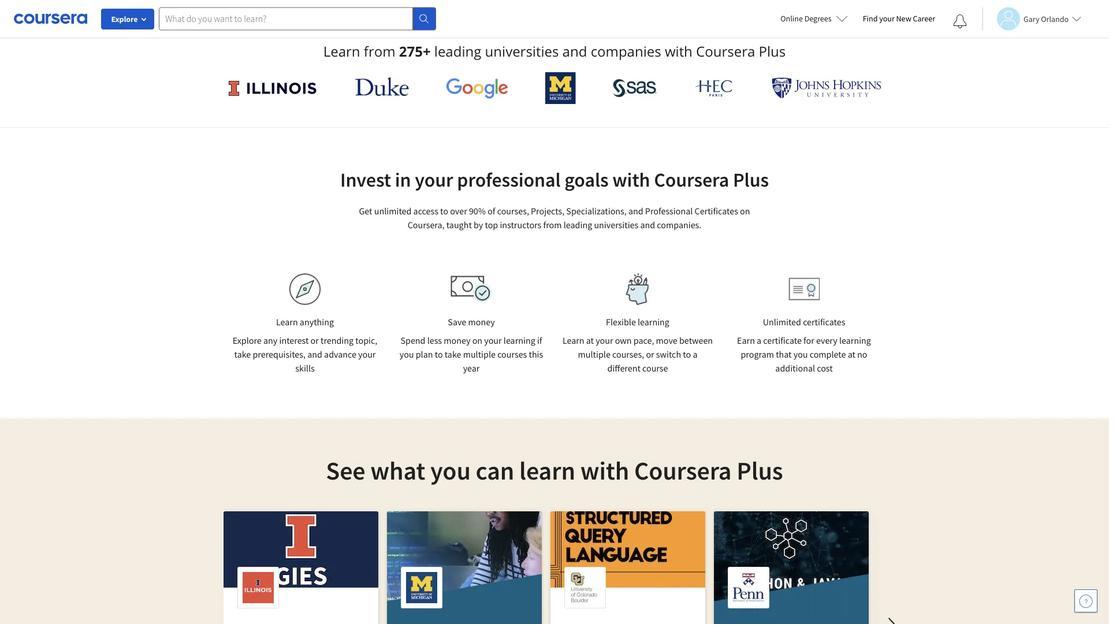Task type: describe. For each thing, give the bounding box(es) containing it.
take inside spend less money on your learning if you plan to take multiple courses this year
[[445, 348, 461, 360]]

top
[[485, 219, 498, 231]]

from inside get unlimited access to over 90% of courses, projects, specializations, and professional certificates on coursera, taught by top instructors from leading universities and companies.
[[544, 219, 562, 231]]

learn anything image
[[289, 273, 321, 305]]

additional
[[776, 362, 815, 374]]

with for learn
[[581, 454, 629, 486]]

invest in your professional goals with coursera plus
[[340, 167, 769, 192]]

earn
[[737, 335, 755, 346]]

spend
[[401, 335, 426, 346]]

of
[[488, 205, 496, 217]]

1 horizontal spatial learning
[[638, 316, 670, 328]]

course
[[643, 362, 668, 374]]

advance
[[324, 348, 357, 360]]

learn for learn at your own pace, move between multiple courses, or switch to a different course
[[563, 335, 585, 346]]

courses, inside learn at your own pace, move between multiple courses, or switch to a different course
[[613, 348, 644, 360]]

90%
[[469, 205, 486, 217]]

unlimited
[[374, 205, 412, 217]]

275+
[[399, 42, 431, 61]]

plan
[[416, 348, 433, 360]]

for
[[804, 335, 815, 346]]

learn for learn from 275+ leading universities and companies with coursera plus
[[324, 42, 360, 61]]

0 vertical spatial universities
[[485, 42, 559, 61]]

gary orlando
[[1024, 14, 1069, 24]]

and left professional at the top of the page
[[629, 205, 644, 217]]

take inside explore any interest or trending topic, take prerequisites, and advance your skills
[[234, 348, 251, 360]]

learn
[[520, 454, 576, 486]]

1 horizontal spatial you
[[430, 454, 471, 486]]

unlimited certificates image
[[789, 278, 820, 301]]

this
[[529, 348, 543, 360]]

flexible
[[606, 316, 636, 328]]

python for everybody. university of michigan. specialization (5 courses) element
[[387, 511, 542, 624]]

get unlimited access to over 90% of courses, projects, specializations, and professional certificates on coursera, taught by top instructors from leading universities and companies.
[[359, 205, 750, 231]]

trending
[[321, 335, 354, 346]]

learn at your own pace, move between multiple courses, or switch to a different course
[[563, 335, 713, 374]]

university of michigan image
[[546, 72, 576, 104]]

certificates
[[803, 316, 846, 328]]

to inside learn at your own pace, move between multiple courses, or switch to a different course
[[683, 348, 691, 360]]

introduction to programming with python and java. university of pennsylvania. specialization (4 courses) element
[[714, 511, 869, 624]]

money inside spend less money on your learning if you plan to take multiple courses this year
[[444, 335, 471, 346]]

and down professional at the top of the page
[[641, 219, 655, 231]]

save
[[448, 316, 467, 328]]

what
[[371, 454, 425, 486]]

gary
[[1024, 14, 1040, 24]]

goals
[[565, 167, 609, 192]]

0 vertical spatial plus
[[759, 42, 786, 61]]

companies.
[[657, 219, 702, 231]]

at inside earn a certificate for every learning program that you complete at no additional cost
[[848, 348, 856, 360]]

coursera,
[[408, 219, 445, 231]]

show notifications image
[[954, 14, 967, 28]]

in
[[395, 167, 411, 192]]

year
[[463, 362, 480, 374]]

find your new career link
[[857, 12, 941, 26]]

explore for explore
[[111, 14, 138, 24]]

sas image
[[613, 79, 657, 97]]

can
[[476, 454, 515, 486]]

save money image
[[451, 276, 492, 303]]

get
[[359, 205, 372, 217]]

see what you can learn with coursera plus
[[326, 454, 783, 486]]

next slide image
[[880, 613, 907, 624]]

skills
[[295, 362, 315, 374]]

specializations,
[[567, 205, 627, 217]]

save money
[[448, 316, 495, 328]]

interest
[[279, 335, 309, 346]]

projects,
[[531, 205, 565, 217]]

find your new career
[[863, 13, 936, 24]]

plus for see what you can learn with coursera plus
[[737, 454, 783, 486]]

instructors
[[500, 219, 542, 231]]

by
[[474, 219, 483, 231]]

online
[[781, 13, 803, 24]]

certificate
[[764, 335, 802, 346]]

any
[[264, 335, 278, 346]]

companies
[[591, 42, 662, 61]]

universities inside get unlimited access to over 90% of courses, projects, specializations, and professional certificates on coursera, taught by top instructors from leading universities and companies.
[[594, 219, 639, 231]]

a inside learn at your own pace, move between multiple courses, or switch to a different course
[[693, 348, 698, 360]]

johns hopkins university image
[[772, 77, 882, 99]]



Task type: vqa. For each thing, say whether or not it's contained in the screenshot.


Task type: locate. For each thing, give the bounding box(es) containing it.
online degrees
[[781, 13, 832, 24]]

learn anything
[[276, 316, 334, 328]]

anything
[[300, 316, 334, 328]]

1 horizontal spatial courses,
[[613, 348, 644, 360]]

learning inside earn a certificate for every learning program that you complete at no additional cost
[[840, 335, 871, 346]]

a right 'earn'
[[757, 335, 762, 346]]

money right the save
[[468, 316, 495, 328]]

learning up courses
[[504, 335, 536, 346]]

switch
[[656, 348, 681, 360]]

explore for explore any interest or trending topic, take prerequisites, and advance your skills
[[233, 335, 262, 346]]

at left own
[[586, 335, 594, 346]]

on inside spend less money on your learning if you plan to take multiple courses this year
[[473, 335, 483, 346]]

with right companies
[[665, 42, 693, 61]]

0 horizontal spatial courses,
[[497, 205, 529, 217]]

1 vertical spatial or
[[646, 348, 655, 360]]

over
[[450, 205, 467, 217]]

at inside learn at your own pace, move between multiple courses, or switch to a different course
[[586, 335, 594, 346]]

explore inside explore any interest or trending topic, take prerequisites, and advance your skills
[[233, 335, 262, 346]]

learn right if
[[563, 335, 585, 346]]

learning for earn a certificate for every learning program that you complete at no additional cost
[[840, 335, 871, 346]]

or inside explore any interest or trending topic, take prerequisites, and advance your skills
[[311, 335, 319, 346]]

multiple inside learn at your own pace, move between multiple courses, or switch to a different course
[[578, 348, 611, 360]]

you inside spend less money on your learning if you plan to take multiple courses this year
[[400, 348, 414, 360]]

multiple up different
[[578, 348, 611, 360]]

0 horizontal spatial learn
[[276, 316, 298, 328]]

coursera
[[696, 42, 756, 61], [654, 167, 729, 192], [634, 454, 732, 486]]

flexible learning
[[606, 316, 670, 328]]

or up course
[[646, 348, 655, 360]]

new
[[897, 13, 912, 24]]

pace,
[[634, 335, 654, 346]]

hec paris image
[[694, 76, 735, 100]]

to right "plan"
[[435, 348, 443, 360]]

2 vertical spatial with
[[581, 454, 629, 486]]

learn for learn anything
[[276, 316, 298, 328]]

every
[[817, 335, 838, 346]]

coursera for see what you can learn with coursera plus
[[634, 454, 732, 486]]

learn from 275+ leading universities and companies with coursera plus
[[324, 42, 786, 61]]

your down topic, on the bottom left of page
[[358, 348, 376, 360]]

universities down specializations,
[[594, 219, 639, 231]]

and up university of michigan image
[[563, 42, 587, 61]]

0 vertical spatial from
[[364, 42, 396, 61]]

plus for invest in your professional goals with coursera plus
[[733, 167, 769, 192]]

own
[[615, 335, 632, 346]]

with for goals
[[613, 167, 650, 192]]

money
[[468, 316, 495, 328], [444, 335, 471, 346]]

taught
[[447, 219, 472, 231]]

1 horizontal spatial leading
[[564, 219, 592, 231]]

0 vertical spatial at
[[586, 335, 594, 346]]

at left no
[[848, 348, 856, 360]]

flexible learning image
[[618, 273, 658, 305]]

take left prerequisites,
[[234, 348, 251, 360]]

0 vertical spatial coursera
[[696, 42, 756, 61]]

0 horizontal spatial leading
[[434, 42, 482, 61]]

leading inside get unlimited access to over 90% of courses, projects, specializations, and professional certificates on coursera, taught by top instructors from leading universities and companies.
[[564, 219, 592, 231]]

to left over
[[440, 205, 448, 217]]

0 vertical spatial money
[[468, 316, 495, 328]]

to
[[440, 205, 448, 217], [435, 348, 443, 360], [683, 348, 691, 360]]

topic,
[[356, 335, 378, 346]]

professional
[[645, 205, 693, 217]]

learning for spend less money on your learning if you plan to take multiple courses this year
[[504, 335, 536, 346]]

leading
[[434, 42, 482, 61], [564, 219, 592, 231]]

0 horizontal spatial learning
[[504, 335, 536, 346]]

that
[[776, 348, 792, 360]]

learn
[[324, 42, 360, 61], [276, 316, 298, 328], [563, 335, 585, 346]]

1 horizontal spatial at
[[848, 348, 856, 360]]

0 horizontal spatial universities
[[485, 42, 559, 61]]

your inside spend less money on your learning if you plan to take multiple courses this year
[[484, 335, 502, 346]]

universities
[[485, 42, 559, 61], [594, 219, 639, 231]]

from left the 275+
[[364, 42, 396, 61]]

the structured query language (sql). university of colorado boulder. course element
[[551, 511, 706, 624]]

learn inside learn at your own pace, move between multiple courses, or switch to a different course
[[563, 335, 585, 346]]

a down between
[[693, 348, 698, 360]]

a inside earn a certificate for every learning program that you complete at no additional cost
[[757, 335, 762, 346]]

and
[[563, 42, 587, 61], [629, 205, 644, 217], [641, 219, 655, 231], [308, 348, 322, 360]]

help center image
[[1080, 594, 1093, 608]]

career
[[913, 13, 936, 24]]

explore button
[[101, 9, 154, 29]]

money down the save
[[444, 335, 471, 346]]

on
[[740, 205, 750, 217], [473, 335, 483, 346]]

with right goals
[[613, 167, 650, 192]]

and inside explore any interest or trending topic, take prerequisites, and advance your skills
[[308, 348, 322, 360]]

less
[[427, 335, 442, 346]]

courses
[[498, 348, 527, 360]]

take right "plan"
[[445, 348, 461, 360]]

1 vertical spatial from
[[544, 219, 562, 231]]

1 horizontal spatial learn
[[324, 42, 360, 61]]

you
[[400, 348, 414, 360], [794, 348, 808, 360], [430, 454, 471, 486]]

leading up google image
[[434, 42, 482, 61]]

certificates
[[695, 205, 739, 217]]

2 horizontal spatial learning
[[840, 335, 871, 346]]

your inside learn at your own pace, move between multiple courses, or switch to a different course
[[596, 335, 613, 346]]

take
[[234, 348, 251, 360], [445, 348, 461, 360]]

to down between
[[683, 348, 691, 360]]

on down save money
[[473, 335, 483, 346]]

and up skills on the bottom
[[308, 348, 322, 360]]

1 horizontal spatial from
[[544, 219, 562, 231]]

move
[[656, 335, 678, 346]]

you left "can"
[[430, 454, 471, 486]]

1 vertical spatial leading
[[564, 219, 592, 231]]

1 vertical spatial money
[[444, 335, 471, 346]]

0 vertical spatial courses,
[[497, 205, 529, 217]]

1 horizontal spatial multiple
[[578, 348, 611, 360]]

0 horizontal spatial on
[[473, 335, 483, 346]]

0 vertical spatial or
[[311, 335, 319, 346]]

your left own
[[596, 335, 613, 346]]

explore inside popup button
[[111, 14, 138, 24]]

0 horizontal spatial you
[[400, 348, 414, 360]]

coursera for invest in your professional goals with coursera plus
[[654, 167, 729, 192]]

1 vertical spatial courses,
[[613, 348, 644, 360]]

1 take from the left
[[234, 348, 251, 360]]

1 horizontal spatial on
[[740, 205, 750, 217]]

1 vertical spatial learn
[[276, 316, 298, 328]]

to inside spend less money on your learning if you plan to take multiple courses this year
[[435, 348, 443, 360]]

duke university image
[[355, 77, 409, 96]]

0 horizontal spatial at
[[586, 335, 594, 346]]

None search field
[[159, 7, 436, 30]]

you down spend on the bottom of page
[[400, 348, 414, 360]]

coursera image
[[14, 9, 87, 28]]

on right certificates
[[740, 205, 750, 217]]

plus
[[759, 42, 786, 61], [733, 167, 769, 192], [737, 454, 783, 486]]

unlimited
[[763, 316, 802, 328]]

universities up university of michigan image
[[485, 42, 559, 61]]

degrees
[[805, 13, 832, 24]]

1 vertical spatial a
[[693, 348, 698, 360]]

0 horizontal spatial multiple
[[463, 348, 496, 360]]

0 vertical spatial with
[[665, 42, 693, 61]]

0 vertical spatial leading
[[434, 42, 482, 61]]

on inside get unlimited access to over 90% of courses, projects, specializations, and professional certificates on coursera, taught by top instructors from leading universities and companies.
[[740, 205, 750, 217]]

What do you want to learn? text field
[[159, 7, 413, 30]]

university of illinois at urbana-champaign image
[[228, 79, 318, 97]]

multiple up year
[[463, 348, 496, 360]]

learning up no
[[840, 335, 871, 346]]

multiple
[[463, 348, 496, 360], [578, 348, 611, 360]]

1 vertical spatial with
[[613, 167, 650, 192]]

if
[[537, 335, 542, 346]]

gary orlando button
[[982, 7, 1082, 30]]

1 horizontal spatial universities
[[594, 219, 639, 231]]

cost
[[817, 362, 833, 374]]

2 vertical spatial coursera
[[634, 454, 732, 486]]

0 vertical spatial learn
[[324, 42, 360, 61]]

your right in on the top of the page
[[415, 167, 453, 192]]

program
[[741, 348, 774, 360]]

earn a certificate for every learning program that you complete at no additional cost
[[737, 335, 871, 374]]

from
[[364, 42, 396, 61], [544, 219, 562, 231]]

1 vertical spatial universities
[[594, 219, 639, 231]]

1 horizontal spatial or
[[646, 348, 655, 360]]

see
[[326, 454, 366, 486]]

2 horizontal spatial learn
[[563, 335, 585, 346]]

0 horizontal spatial take
[[234, 348, 251, 360]]

0 horizontal spatial or
[[311, 335, 319, 346]]

2 take from the left
[[445, 348, 461, 360]]

to inside get unlimited access to over 90% of courses, projects, specializations, and professional certificates on coursera, taught by top instructors from leading universities and companies.
[[440, 205, 448, 217]]

0 vertical spatial on
[[740, 205, 750, 217]]

different
[[608, 362, 641, 374]]

your right find at top
[[880, 13, 895, 24]]

0 horizontal spatial from
[[364, 42, 396, 61]]

with
[[665, 42, 693, 61], [613, 167, 650, 192], [581, 454, 629, 486]]

no
[[858, 348, 868, 360]]

multiple inside spend less money on your learning if you plan to take multiple courses this year
[[463, 348, 496, 360]]

courses, up different
[[613, 348, 644, 360]]

1 horizontal spatial a
[[757, 335, 762, 346]]

learning up pace,
[[638, 316, 670, 328]]

or inside learn at your own pace, move between multiple courses, or switch to a different course
[[646, 348, 655, 360]]

your inside explore any interest or trending topic, take prerequisites, and advance your skills
[[358, 348, 376, 360]]

between
[[680, 335, 713, 346]]

orlando
[[1042, 14, 1069, 24]]

unlimited certificates
[[763, 316, 846, 328]]

learn up interest
[[276, 316, 298, 328]]

complete
[[810, 348, 846, 360]]

find
[[863, 13, 878, 24]]

0 vertical spatial explore
[[111, 14, 138, 24]]

2 horizontal spatial you
[[794, 348, 808, 360]]

2 vertical spatial plus
[[737, 454, 783, 486]]

google image
[[446, 77, 509, 99]]

you up additional
[[794, 348, 808, 360]]

or down anything
[[311, 335, 319, 346]]

online degrees button
[[772, 6, 857, 31]]

with right learn
[[581, 454, 629, 486]]

leading teams: developing as a leader. university of illinois at urbana-champaign. course element
[[224, 511, 379, 624]]

courses, inside get unlimited access to over 90% of courses, projects, specializations, and professional certificates on coursera, taught by top instructors from leading universities and companies.
[[497, 205, 529, 217]]

courses, up instructors
[[497, 205, 529, 217]]

your up courses
[[484, 335, 502, 346]]

0 horizontal spatial a
[[693, 348, 698, 360]]

1 vertical spatial explore
[[233, 335, 262, 346]]

1 multiple from the left
[[463, 348, 496, 360]]

2 multiple from the left
[[578, 348, 611, 360]]

from down projects,
[[544, 219, 562, 231]]

spend less money on your learning if you plan to take multiple courses this year
[[400, 335, 543, 374]]

1 horizontal spatial take
[[445, 348, 461, 360]]

learning inside spend less money on your learning if you plan to take multiple courses this year
[[504, 335, 536, 346]]

1 horizontal spatial explore
[[233, 335, 262, 346]]

access
[[414, 205, 439, 217]]

invest
[[340, 167, 391, 192]]

0 horizontal spatial explore
[[111, 14, 138, 24]]

or
[[311, 335, 319, 346], [646, 348, 655, 360]]

explore any interest or trending topic, take prerequisites, and advance your skills
[[233, 335, 378, 374]]

2 vertical spatial learn
[[563, 335, 585, 346]]

learning
[[638, 316, 670, 328], [504, 335, 536, 346], [840, 335, 871, 346]]

1 vertical spatial on
[[473, 335, 483, 346]]

1 vertical spatial at
[[848, 348, 856, 360]]

your
[[880, 13, 895, 24], [415, 167, 453, 192], [484, 335, 502, 346], [596, 335, 613, 346], [358, 348, 376, 360]]

leading down specializations,
[[564, 219, 592, 231]]

prerequisites,
[[253, 348, 306, 360]]

courses,
[[497, 205, 529, 217], [613, 348, 644, 360]]

you inside earn a certificate for every learning program that you complete at no additional cost
[[794, 348, 808, 360]]

learn up duke university image
[[324, 42, 360, 61]]

0 vertical spatial a
[[757, 335, 762, 346]]

1 vertical spatial plus
[[733, 167, 769, 192]]

professional
[[457, 167, 561, 192]]

1 vertical spatial coursera
[[654, 167, 729, 192]]



